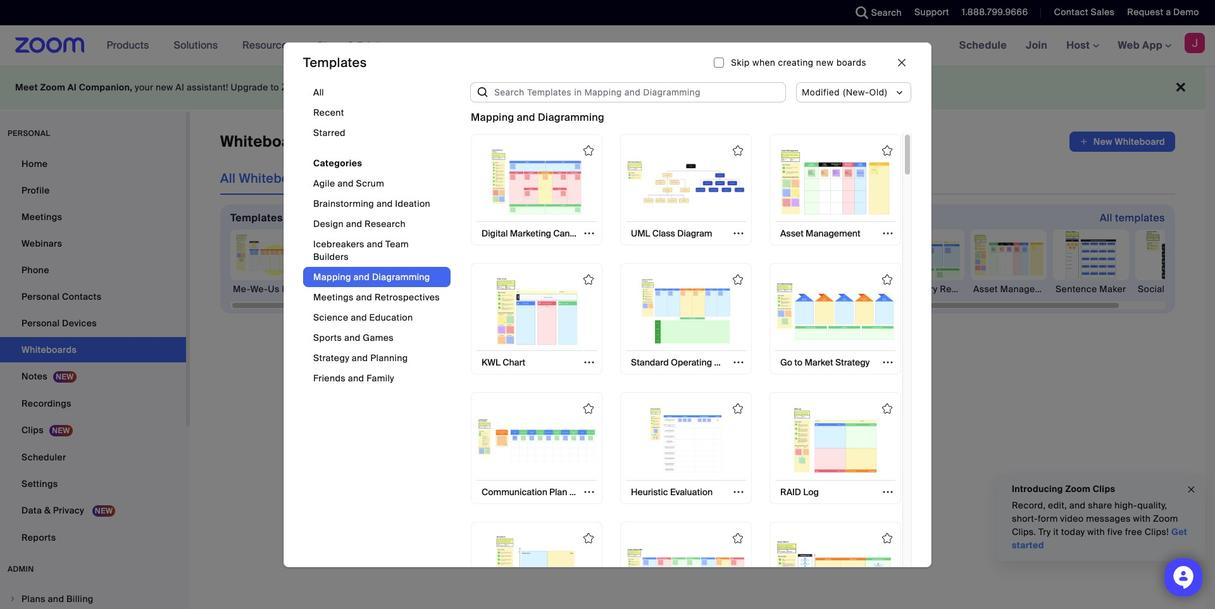 Task type: locate. For each thing, give the bounding box(es) containing it.
card for template go to market strategy element
[[770, 263, 902, 375]]

1 horizontal spatial new
[[817, 57, 834, 67]]

asset management for the left asset management button
[[781, 228, 861, 239]]

a left the twist in the top of the page
[[808, 284, 814, 295]]

and up make
[[667, 382, 695, 401]]

add to starred image inside card for template raid log element
[[883, 404, 893, 414]]

show
[[727, 284, 750, 295]]

diagramming inside categories 'element'
[[372, 271, 430, 283]]

and up sports and games
[[351, 312, 367, 323]]

all for all templates
[[1100, 211, 1113, 225]]

1 horizontal spatial weekly
[[809, 284, 840, 295]]

1 horizontal spatial strategy
[[836, 357, 870, 369]]

mapping inside status
[[471, 111, 514, 124]]

asset management
[[781, 228, 861, 239], [974, 284, 1058, 295]]

whiteboards up ideation
[[412, 170, 489, 187]]

1 vertical spatial templates
[[230, 211, 283, 225]]

2 horizontal spatial a
[[1166, 6, 1172, 18]]

all inside categories 'element'
[[313, 86, 324, 98]]

no
[[500, 82, 511, 93]]

add to starred image inside card for template standard operating procedure element
[[733, 275, 743, 285]]

1 horizontal spatial schedule
[[960, 39, 1007, 52]]

zoom
[[40, 82, 65, 93], [282, 82, 307, 93], [1066, 484, 1091, 495], [1154, 513, 1179, 525]]

0 horizontal spatial all
[[220, 170, 236, 187]]

1 horizontal spatial all
[[313, 86, 324, 98]]

strategy up 'friends'
[[313, 352, 350, 364]]

card for template raid log element
[[770, 393, 902, 504]]

1 horizontal spatial mapping
[[471, 111, 514, 124]]

mapping and diagramming down additional
[[471, 111, 605, 124]]

strategy right market
[[836, 357, 870, 369]]

diagram inside button
[[678, 228, 713, 239]]

banner
[[0, 25, 1216, 66]]

retrospectives
[[375, 292, 440, 303]]

phone
[[22, 265, 49, 276]]

diagramming down cost. on the top left
[[538, 111, 605, 124]]

1 horizontal spatial &
[[347, 39, 355, 52]]

meetings for meetings and retrospectives
[[313, 292, 354, 303]]

started
[[1012, 540, 1045, 551]]

1 horizontal spatial class
[[653, 228, 676, 239]]

2 vertical spatial all
[[1100, 211, 1113, 225]]

0 vertical spatial all
[[313, 86, 324, 98]]

contact sales link up meetings 'navigation'
[[1054, 6, 1115, 18]]

settings
[[22, 479, 58, 490]]

and left team
[[367, 238, 383, 250]]

get started link
[[1012, 527, 1188, 551]]

and down brainstorming
[[346, 218, 362, 230]]

1 horizontal spatial asset management
[[974, 284, 1058, 295]]

thumbnail for asset management image
[[777, 148, 894, 217]]

0 horizontal spatial diagram
[[611, 284, 648, 295]]

new
[[817, 57, 834, 67], [156, 82, 173, 93]]

1 horizontal spatial asset
[[974, 284, 998, 295]]

fun
[[315, 284, 331, 295]]

social emotional l button
[[1136, 230, 1216, 296]]

and down strategy and planning
[[348, 373, 364, 384]]

0 horizontal spatial weekly
[[645, 284, 675, 295]]

and down additional
[[517, 111, 536, 124]]

upgrade right cost. on the top left
[[582, 82, 620, 93]]

0 vertical spatial clips
[[22, 425, 44, 436]]

new right the your
[[156, 82, 173, 93]]

add to starred image inside 'card for template go to market strategy' element
[[883, 275, 893, 285]]

1 vertical spatial asset
[[974, 284, 998, 295]]

with left me in the top left of the page
[[552, 170, 577, 187]]

1 horizontal spatial application
[[1070, 132, 1176, 152]]

1 vertical spatial diagram
[[611, 284, 648, 295]]

card for template digital marketing canvas element
[[471, 134, 603, 246]]

2 marketing from the top
[[510, 284, 553, 295]]

and up video
[[1070, 500, 1086, 512]]

digital inside mapping and diagramming element
[[482, 228, 508, 239]]

all inside tab list
[[220, 170, 236, 187]]

1 vertical spatial management
[[1001, 284, 1058, 295]]

1 horizontal spatial uml
[[631, 228, 651, 239]]

modified (new-old) button
[[797, 83, 909, 102]]

card for template asset management element
[[770, 134, 902, 246]]

1 horizontal spatial asset management button
[[971, 230, 1058, 296]]

0 vertical spatial asset management
[[781, 228, 861, 239]]

at
[[489, 82, 498, 93]]

introducing zoom clips
[[1012, 484, 1116, 495]]

mapping inside categories 'element'
[[313, 271, 351, 283]]

access
[[382, 82, 413, 93]]

meet zoom ai companion, your new ai assistant! upgrade to zoom one pro and get access to ai companion at no additional cost. upgrade today
[[15, 82, 648, 93]]

3 ai from the left
[[426, 82, 435, 93]]

recent
[[313, 107, 344, 118], [332, 170, 375, 187]]

add to starred image inside card for template uml class diagram element
[[733, 145, 743, 156]]

0 vertical spatial diagram
[[678, 228, 713, 239]]

recordings
[[22, 398, 71, 410]]

1 vertical spatial diagramming
[[372, 271, 430, 283]]

with inside tabs of all whiteboard page tab list
[[552, 170, 577, 187]]

2 horizontal spatial all
[[1100, 211, 1113, 225]]

0 vertical spatial &
[[347, 39, 355, 52]]

chart
[[503, 357, 526, 369]]

0 horizontal spatial templates
[[230, 211, 283, 225]]

0 vertical spatial diagramming
[[538, 111, 605, 124]]

0 vertical spatial personal
[[22, 291, 60, 303]]

1 horizontal spatial diagram
[[678, 228, 713, 239]]

add to starred image for uml class diagram
[[733, 145, 743, 156]]

asset management inside mapping and diagramming element
[[781, 228, 861, 239]]

starred right me in the top left of the page
[[614, 170, 660, 187]]

0 horizontal spatial diagramming
[[372, 271, 430, 283]]

asset for the left asset management button
[[781, 228, 804, 239]]

1 vertical spatial new
[[156, 82, 173, 93]]

create and collaborate
[[613, 382, 783, 401]]

0 vertical spatial new
[[817, 57, 834, 67]]

request a demo link
[[1118, 0, 1216, 25], [1128, 6, 1200, 18]]

0 horizontal spatial application
[[645, 446, 751, 467]]

support link up close icon
[[905, 0, 953, 25]]

1 personal from the top
[[22, 291, 60, 303]]

asset right report
[[974, 284, 998, 295]]

1 vertical spatial personal
[[22, 318, 60, 329]]

personal down the phone
[[22, 291, 60, 303]]

mapping and diagramming status
[[471, 110, 605, 125]]

personal down personal contacts
[[22, 318, 60, 329]]

0 horizontal spatial upgrade
[[231, 82, 268, 93]]

thumbnail for spark matrix image
[[777, 536, 894, 605]]

edit,
[[1049, 500, 1068, 512]]

and inside "record, edit, and share high-quality, short-form video messages with zoom clips. try it today with five free clips!"
[[1070, 500, 1086, 512]]

all templates button
[[1100, 208, 1166, 229]]

try
[[1039, 527, 1052, 538]]

brainstorming
[[313, 198, 374, 209]]

learning experience canvas
[[398, 284, 521, 295]]

and left the tell
[[753, 284, 769, 295]]

class for 'uml class diagram' button inside card for template uml class diagram element
[[653, 228, 676, 239]]

1 horizontal spatial a
[[808, 284, 814, 295]]

management inside mapping and diagramming element
[[806, 228, 861, 239]]

0 horizontal spatial clips
[[22, 425, 44, 436]]

0 horizontal spatial new
[[156, 82, 173, 93]]

and left get
[[346, 82, 363, 93]]

0 vertical spatial mapping and diagramming
[[471, 111, 605, 124]]

contacts
[[62, 291, 102, 303]]

ai left the companion
[[426, 82, 435, 93]]

personal for personal contacts
[[22, 291, 60, 303]]

1 vertical spatial today
[[1062, 527, 1086, 538]]

diagram for 'uml class diagram' element
[[611, 284, 648, 295]]

plans & pricing
[[318, 39, 392, 52]]

schedule inside meetings 'navigation'
[[960, 39, 1007, 52]]

class inside button
[[653, 228, 676, 239]]

meetings inside the meetings link
[[22, 211, 62, 223]]

and inside button
[[753, 284, 769, 295]]

0 vertical spatial marketing
[[510, 228, 551, 239]]

1 vertical spatial a
[[808, 284, 814, 295]]

log
[[804, 487, 819, 498]]

assistant!
[[187, 82, 228, 93]]

0 horizontal spatial &
[[44, 505, 51, 517]]

meetings link
[[0, 205, 186, 230]]

diagramming inside status
[[538, 111, 605, 124]]

to left 'one' at the left top
[[271, 82, 279, 93]]

0 vertical spatial application
[[1070, 132, 1176, 152]]

1 weekly from the left
[[645, 284, 675, 295]]

add to starred image inside card for template communication plan template element
[[584, 404, 594, 414]]

weekly planner button
[[807, 230, 883, 296]]

categories element
[[303, 82, 451, 401]]

1 vertical spatial digital
[[480, 284, 508, 295]]

1 horizontal spatial upgrade
[[582, 82, 620, 93]]

0 horizontal spatial class
[[585, 284, 609, 295]]

1 vertical spatial schedule
[[677, 284, 718, 295]]

upgrade down product information navigation
[[231, 82, 268, 93]]

clips up scheduler
[[22, 425, 44, 436]]

it
[[1054, 527, 1059, 538]]

0 horizontal spatial strategy
[[313, 352, 350, 364]]

uml
[[631, 228, 651, 239], [562, 284, 582, 295]]

upgrade today link
[[582, 82, 648, 93]]

0 vertical spatial starred
[[313, 127, 346, 138]]

recent inside tabs of all whiteboard page tab list
[[332, 170, 375, 187]]

add to starred image
[[584, 145, 594, 156], [883, 145, 893, 156], [733, 275, 743, 285], [584, 533, 594, 544], [883, 533, 893, 544]]

0 vertical spatial templates
[[303, 54, 367, 71]]

& right plans
[[347, 39, 355, 52]]

mapping and diagramming up meetings and retrospectives
[[313, 271, 430, 283]]

uml inside mapping and diagramming element
[[631, 228, 651, 239]]

0 vertical spatial schedule
[[960, 39, 1007, 52]]

ai left companion,
[[68, 82, 77, 93]]

1 vertical spatial asset management
[[974, 284, 1058, 295]]

a for show and tell with a twist
[[808, 284, 814, 295]]

card for template uml class diagram element
[[620, 134, 752, 246]]

1 horizontal spatial management
[[1001, 284, 1058, 295]]

digital marketing canvas element
[[477, 283, 587, 296]]

1.888.799.9666 button up schedule link on the right top of the page
[[962, 6, 1029, 18]]

1.888.799.9666
[[962, 6, 1029, 18]]

management for the left asset management button
[[806, 228, 861, 239]]

personal menu menu
[[0, 151, 186, 552]]

my
[[391, 170, 408, 187]]

0 horizontal spatial management
[[806, 228, 861, 239]]

0 horizontal spatial asset
[[781, 228, 804, 239]]

uml class diagram
[[631, 228, 713, 239], [562, 284, 648, 295]]

market
[[805, 357, 834, 369]]

asset for asset management element
[[974, 284, 998, 295]]

0 horizontal spatial asset management
[[781, 228, 861, 239]]

0 vertical spatial digital marketing canvas
[[482, 228, 584, 239]]

retrospective
[[282, 284, 342, 295]]

weekly
[[645, 284, 675, 295], [809, 284, 840, 295]]

zoom up edit,
[[1066, 484, 1091, 495]]

ai left assistant!
[[176, 82, 184, 93]]

laboratory report
[[891, 284, 970, 295]]

fact
[[334, 284, 352, 295]]

2 weekly from the left
[[809, 284, 840, 295]]

schedule link
[[950, 25, 1017, 66]]

templates
[[1116, 211, 1166, 225]]

starred inside categories 'element'
[[313, 127, 346, 138]]

ideation
[[395, 198, 431, 209]]

2 vertical spatial a
[[702, 413, 708, 424]]

to inside button
[[795, 357, 803, 369]]

add to starred image inside card for template digital marketing canvas element
[[584, 145, 594, 156]]

and inside icebreakers and team builders
[[367, 238, 383, 250]]

us
[[268, 284, 280, 295]]

management
[[806, 228, 861, 239], [1001, 284, 1058, 295]]

1 vertical spatial all
[[220, 170, 236, 187]]

and up strategy and planning
[[344, 332, 361, 343]]

& inside personal menu 'menu'
[[44, 505, 51, 517]]

to right the time
[[666, 413, 674, 424]]

1 vertical spatial starred
[[614, 170, 660, 187]]

create
[[613, 382, 663, 401]]

strategy inside categories 'element'
[[313, 352, 350, 364]]

a inside button
[[808, 284, 814, 295]]

with up free
[[1134, 513, 1151, 525]]

sentence maker
[[1056, 284, 1127, 295]]

1 horizontal spatial today
[[1062, 527, 1086, 538]]

request
[[1128, 6, 1164, 18]]

1 horizontal spatial starred
[[614, 170, 660, 187]]

zoom up clips!
[[1154, 513, 1179, 525]]

mapping and diagramming inside categories 'element'
[[313, 271, 430, 283]]

today inside meet zoom ai companion, footer
[[623, 82, 648, 93]]

0 vertical spatial uml
[[631, 228, 651, 239]]

1 vertical spatial mapping
[[313, 271, 351, 283]]

thumbnail for go to market strategy image
[[777, 277, 894, 346]]

to right "go"
[[795, 357, 803, 369]]

product information navigation
[[97, 25, 401, 66]]

& right 'data'
[[44, 505, 51, 517]]

add to starred image
[[733, 145, 743, 156], [584, 275, 594, 285], [883, 275, 893, 285], [584, 404, 594, 414], [733, 404, 743, 414], [883, 404, 893, 414], [733, 533, 743, 544]]

mapping down at
[[471, 111, 514, 124]]

fun fact
[[315, 284, 352, 295]]

mapping up the fun fact
[[313, 271, 351, 283]]

boards
[[837, 57, 867, 67]]

fun fact element
[[313, 283, 389, 296]]

recent down meet zoom ai companion, your new ai assistant! upgrade to zoom one pro and get access to ai companion at no additional cost. upgrade today
[[313, 107, 344, 118]]

meetings up "science"
[[313, 292, 354, 303]]

thumbnail for digital marketing canvas image
[[478, 148, 596, 217]]

1 vertical spatial meetings
[[313, 292, 354, 303]]

0 vertical spatial today
[[623, 82, 648, 93]]

new left boards
[[817, 57, 834, 67]]

plans & pricing link
[[318, 39, 392, 52], [318, 39, 392, 52]]

whiteboards down categories
[[239, 170, 317, 187]]

1 marketing from the top
[[510, 228, 551, 239]]

and up research at the left top of the page
[[377, 198, 393, 209]]

& for pricing
[[347, 39, 355, 52]]

asset management button
[[776, 222, 866, 245], [971, 230, 1058, 296]]

0 horizontal spatial mapping
[[313, 271, 351, 283]]

sales
[[1091, 6, 1115, 18]]

card for template spark matrix element
[[770, 522, 902, 610]]

science and education
[[313, 312, 413, 323]]

1 vertical spatial recent
[[332, 170, 375, 187]]

0 horizontal spatial ai
[[68, 82, 77, 93]]

diagramming up 'learning'
[[372, 271, 430, 283]]

canvas inside button
[[489, 284, 521, 295]]

recent down categories
[[332, 170, 375, 187]]

starred up categories
[[313, 127, 346, 138]]

asset management right report
[[974, 284, 1058, 295]]

0 vertical spatial recent
[[313, 107, 344, 118]]

maker
[[1100, 284, 1127, 295]]

diagram for 'uml class diagram' button inside card for template uml class diagram element
[[678, 228, 713, 239]]

asset up show and tell with a twist
[[781, 228, 804, 239]]

one
[[309, 82, 327, 93]]

add to starred image for raid log
[[883, 404, 893, 414]]

your
[[135, 82, 153, 93]]

diagram
[[678, 228, 713, 239], [611, 284, 648, 295]]

0 vertical spatial mapping
[[471, 111, 514, 124]]

& inside product information navigation
[[347, 39, 355, 52]]

0 horizontal spatial today
[[623, 82, 648, 93]]

0 vertical spatial asset
[[781, 228, 804, 239]]

add to starred image inside card for template bcg matrix element
[[584, 533, 594, 544]]

application
[[1070, 132, 1176, 152], [645, 446, 751, 467]]

2 ai from the left
[[176, 82, 184, 93]]

0 horizontal spatial schedule
[[677, 284, 718, 295]]

templates down plans
[[303, 54, 367, 71]]

clips up share
[[1093, 484, 1116, 495]]

research
[[365, 218, 406, 230]]

1 horizontal spatial diagramming
[[538, 111, 605, 124]]

recordings link
[[0, 391, 186, 417]]

show and tell with a twist element
[[724, 283, 838, 296]]

contact sales link up join
[[1045, 0, 1118, 25]]

starred
[[313, 127, 346, 138], [614, 170, 660, 187]]

0 vertical spatial meetings
[[22, 211, 62, 223]]

0 horizontal spatial meetings
[[22, 211, 62, 223]]

templates down all whiteboards
[[230, 211, 283, 225]]

with right the tell
[[788, 284, 806, 295]]

1 horizontal spatial ai
[[176, 82, 184, 93]]

a left demo
[[1166, 6, 1172, 18]]

1 vertical spatial clips
[[1093, 484, 1116, 495]]

add to starred image inside card for template asset management element
[[883, 145, 893, 156]]

all
[[313, 86, 324, 98], [220, 170, 236, 187], [1100, 211, 1113, 225]]

recent inside categories 'element'
[[313, 107, 344, 118]]

2 personal from the top
[[22, 318, 60, 329]]

1 vertical spatial &
[[44, 505, 51, 517]]

asset management down thumbnail for asset management
[[781, 228, 861, 239]]

a right make
[[702, 413, 708, 424]]

high-
[[1115, 500, 1138, 512]]

1 ai from the left
[[68, 82, 77, 93]]

all inside button
[[1100, 211, 1113, 225]]

0 horizontal spatial mapping and diagramming
[[313, 271, 430, 283]]

asset inside mapping and diagramming element
[[781, 228, 804, 239]]

with
[[552, 170, 577, 187], [788, 284, 806, 295], [1134, 513, 1151, 525], [1088, 527, 1106, 538]]

0 vertical spatial digital
[[482, 228, 508, 239]]

friends and family
[[313, 373, 394, 384]]

weekly planner element
[[807, 283, 883, 296]]

1 horizontal spatial templates
[[303, 54, 367, 71]]

add to starred image inside card for template heuristic evaluation element
[[733, 404, 743, 414]]

0 horizontal spatial starred
[[313, 127, 346, 138]]

social emotional learning element
[[1136, 283, 1216, 296]]

schedule
[[960, 39, 1007, 52], [677, 284, 718, 295]]

add to starred image inside card for template kwl chart element
[[584, 275, 594, 285]]

mapping and diagramming element
[[470, 133, 903, 610]]

card for template standard operating procedure element
[[620, 263, 757, 375]]

digital
[[482, 228, 508, 239], [480, 284, 508, 295]]

0 vertical spatial management
[[806, 228, 861, 239]]

demo
[[1174, 6, 1200, 18]]

recent for all
[[313, 107, 344, 118]]

0 vertical spatial class
[[653, 228, 676, 239]]

meetings up webinars
[[22, 211, 62, 223]]

add to starred image for heuristic evaluation
[[733, 404, 743, 414]]

to
[[271, 82, 279, 93], [415, 82, 424, 93], [795, 357, 803, 369], [666, 413, 674, 424]]

with inside button
[[788, 284, 806, 295]]

banner containing schedule
[[0, 25, 1216, 66]]

meetings inside categories 'element'
[[313, 292, 354, 303]]

sentence maker element
[[1054, 283, 1130, 296]]

1 vertical spatial marketing
[[510, 284, 553, 295]]



Task type: vqa. For each thing, say whether or not it's contained in the screenshot.
MENU ITEM to the top
no



Task type: describe. For each thing, give the bounding box(es) containing it.
and up friends and family
[[352, 352, 368, 364]]

science
[[313, 312, 349, 323]]

meet zoom ai companion, footer
[[0, 66, 1206, 110]]

digital marketing canvas inside mapping and diagramming element
[[482, 228, 584, 239]]

reports
[[22, 532, 56, 544]]

short-
[[1012, 513, 1038, 525]]

join link
[[1017, 25, 1057, 66]]

heuristic
[[631, 487, 668, 498]]

l
[[1213, 284, 1216, 295]]

zoom logo image
[[15, 37, 85, 53]]

request a demo
[[1128, 6, 1200, 18]]

card for template communication plan template element
[[471, 393, 608, 504]]

clips!
[[1145, 527, 1170, 538]]

companion
[[437, 82, 487, 93]]

class for 'uml class diagram' element
[[585, 284, 609, 295]]

zoom left 'one' at the left top
[[282, 82, 307, 93]]

my whiteboards
[[391, 170, 489, 187]]

and inside status
[[517, 111, 536, 124]]

show and tell with a twist button
[[724, 230, 838, 296]]

old)
[[870, 86, 888, 97]]

standard
[[631, 357, 669, 369]]

add to starred image for kwl chart
[[584, 275, 594, 285]]

asset management for asset management element
[[974, 284, 1058, 295]]

thumbnail for raid log image
[[777, 406, 894, 475]]

whiteboards up all whiteboards
[[220, 132, 315, 151]]

standard operating procedure button
[[626, 352, 757, 374]]

fun fact button
[[313, 230, 389, 296]]

asset management element
[[971, 283, 1058, 296]]

data
[[22, 505, 42, 517]]

personal
[[8, 129, 50, 139]]

design
[[313, 218, 344, 230]]

recent for all whiteboards
[[332, 170, 375, 187]]

personal devices
[[22, 318, 97, 329]]

show and tell with a twist
[[727, 284, 838, 295]]

close image
[[898, 59, 906, 66]]

thumbnail for bcg matrix image
[[478, 536, 596, 605]]

marketing inside mapping and diagramming element
[[510, 228, 551, 239]]

communication
[[482, 487, 548, 498]]

record, edit, and share high-quality, short-form video messages with zoom clips. try it today with five free clips!
[[1012, 500, 1179, 538]]

heuristic evaluation
[[631, 487, 713, 498]]

and up science and education
[[356, 292, 372, 303]]

1 horizontal spatial clips
[[1093, 484, 1116, 495]]

we-
[[250, 284, 268, 295]]

data & privacy link
[[0, 498, 186, 524]]

and up brainstorming
[[338, 178, 354, 189]]

friends
[[313, 373, 346, 384]]

thumbnail for heuristic evaluation image
[[628, 406, 745, 475]]

meetings for meetings
[[22, 211, 62, 223]]

add to starred image for asset management
[[883, 145, 893, 156]]

messages
[[1087, 513, 1131, 525]]

thumbnail for standard operating procedure image
[[628, 277, 745, 346]]

with down "messages"
[[1088, 527, 1106, 538]]

clips inside personal menu 'menu'
[[22, 425, 44, 436]]

devices
[[62, 318, 97, 329]]

webinars link
[[0, 231, 186, 256]]

notes link
[[0, 364, 186, 390]]

privacy
[[53, 505, 84, 517]]

pro
[[329, 82, 344, 93]]

zoom right meet
[[40, 82, 65, 93]]

templates for templates
[[303, 54, 367, 71]]

all whiteboards
[[220, 170, 317, 187]]

whiteboards for my
[[412, 170, 489, 187]]

home
[[22, 158, 48, 170]]

me-we-us retrospective
[[233, 284, 342, 295]]

thumbnail for uml class diagram image
[[628, 148, 745, 217]]

trash
[[675, 170, 708, 187]]

meet
[[15, 82, 38, 93]]

twist
[[816, 284, 838, 295]]

a for it's time to make a masterpiece.
[[702, 413, 708, 424]]

categories
[[313, 157, 362, 169]]

creating
[[778, 57, 814, 67]]

shared with me
[[504, 170, 599, 187]]

heuristic evaluation button
[[626, 481, 718, 504]]

and up fun fact element
[[354, 271, 370, 283]]

add to starred image for standard operating procedure
[[733, 275, 743, 285]]

0 vertical spatial a
[[1166, 6, 1172, 18]]

card for template problem statement map element
[[620, 522, 752, 610]]

education
[[369, 312, 413, 323]]

& for privacy
[[44, 505, 51, 517]]

new inside meet zoom ai companion, footer
[[156, 82, 173, 93]]

weekly for weekly schedule
[[645, 284, 675, 295]]

design and research
[[313, 218, 406, 230]]

add to starred image inside card for template problem statement map element
[[733, 533, 743, 544]]

management for asset management element
[[1001, 284, 1058, 295]]

zoom inside "record, edit, and share high-quality, short-form video messages with zoom clips. try it today with five free clips!"
[[1154, 513, 1179, 525]]

family
[[367, 373, 394, 384]]

card for template bcg matrix element
[[471, 522, 603, 610]]

admin
[[8, 565, 34, 575]]

templates for whiteboards
[[230, 211, 283, 225]]

meetings navigation
[[950, 25, 1216, 66]]

and inside meet zoom ai companion, footer
[[346, 82, 363, 93]]

to right access
[[415, 82, 424, 93]]

1 horizontal spatial mapping and diagramming
[[471, 111, 605, 124]]

personal for personal devices
[[22, 318, 60, 329]]

communication plan template
[[482, 487, 608, 498]]

2 upgrade from the left
[[582, 82, 620, 93]]

report
[[940, 284, 970, 295]]

canvas for the "digital marketing canvas" element
[[556, 284, 587, 295]]

thumbnail for communication plan template image
[[478, 406, 596, 475]]

personal contacts link
[[0, 284, 186, 310]]

today inside "record, edit, and share high-quality, short-form video messages with zoom clips. try it today with five free clips!"
[[1062, 527, 1086, 538]]

me-we-us retrospective element
[[230, 283, 342, 296]]

add to starred image for communication plan template
[[584, 404, 594, 414]]

close image
[[1187, 483, 1197, 497]]

1 vertical spatial uml class diagram
[[562, 284, 648, 295]]

weekly for weekly planner
[[809, 284, 840, 295]]

home link
[[0, 151, 186, 177]]

all for all whiteboards
[[220, 170, 236, 187]]

canvas for learning experience canvas element
[[489, 284, 521, 295]]

icebreakers and team builders
[[313, 238, 409, 262]]

emotional
[[1168, 284, 1211, 295]]

0 horizontal spatial uml
[[562, 284, 582, 295]]

go
[[781, 357, 793, 369]]

agile
[[313, 178, 335, 189]]

(new-
[[843, 86, 870, 97]]

add to starred image inside card for template spark matrix element
[[883, 533, 893, 544]]

personal devices link
[[0, 311, 186, 336]]

scheduler link
[[0, 445, 186, 470]]

kwl chart button
[[477, 352, 531, 374]]

whiteboards for all
[[239, 170, 317, 187]]

weekly schedule
[[645, 284, 718, 295]]

strategy inside button
[[836, 357, 870, 369]]

go to market strategy button
[[776, 352, 875, 374]]

evaluation
[[670, 487, 713, 498]]

1 upgrade from the left
[[231, 82, 268, 93]]

tabs of all whiteboard page tab list
[[220, 162, 774, 195]]

planning
[[371, 352, 408, 364]]

0 horizontal spatial asset management button
[[776, 222, 866, 245]]

sports and games
[[313, 332, 394, 343]]

tell
[[771, 284, 786, 295]]

add to starred image for go to market strategy
[[883, 275, 893, 285]]

uml class diagram element
[[560, 283, 648, 296]]

time
[[644, 413, 663, 424]]

all for all
[[313, 86, 324, 98]]

laboratory report element
[[889, 283, 970, 296]]

sentence maker button
[[1054, 230, 1130, 296]]

starred inside tabs of all whiteboard page tab list
[[614, 170, 660, 187]]

it's time to make a masterpiece.
[[629, 413, 767, 424]]

canvas inside mapping and diagramming element
[[554, 228, 584, 239]]

1.888.799.9666 button up join
[[953, 0, 1032, 25]]

support link left 1.888.799.9666
[[915, 6, 950, 18]]

laboratory report button
[[889, 230, 970, 296]]

operating
[[671, 357, 712, 369]]

card for template heuristic evaluation element
[[620, 393, 752, 504]]

thumbnail for kwl chart image
[[478, 277, 596, 346]]

card for template kwl chart element
[[471, 263, 603, 375]]

1 vertical spatial digital marketing canvas
[[480, 284, 587, 295]]

profile link
[[0, 178, 186, 203]]

1 vertical spatial application
[[645, 446, 751, 467]]

kwl
[[482, 357, 501, 369]]

collaborate
[[699, 382, 783, 401]]

add to starred image for digital marketing canvas
[[584, 145, 594, 156]]

skip when creating new boards
[[731, 57, 867, 67]]

thumbnail for problem statement map image
[[628, 536, 745, 605]]

profile
[[22, 185, 50, 196]]

uml class diagram button inside card for template uml class diagram element
[[626, 222, 718, 245]]

Search Templates in Mapping and Diagramming text field
[[490, 82, 786, 102]]

brainstorming and ideation
[[313, 198, 431, 209]]

learning experience canvas element
[[395, 283, 521, 296]]

additional
[[513, 82, 556, 93]]

schedule inside button
[[677, 284, 718, 295]]

strategy and planning
[[313, 352, 408, 364]]

sentence
[[1056, 284, 1098, 295]]

uml class diagram inside mapping and diagramming element
[[631, 228, 713, 239]]

weekly schedule element
[[642, 283, 718, 296]]

it's
[[629, 413, 642, 424]]

get
[[1172, 527, 1188, 538]]

clips link
[[0, 418, 186, 444]]

settings link
[[0, 472, 186, 497]]



